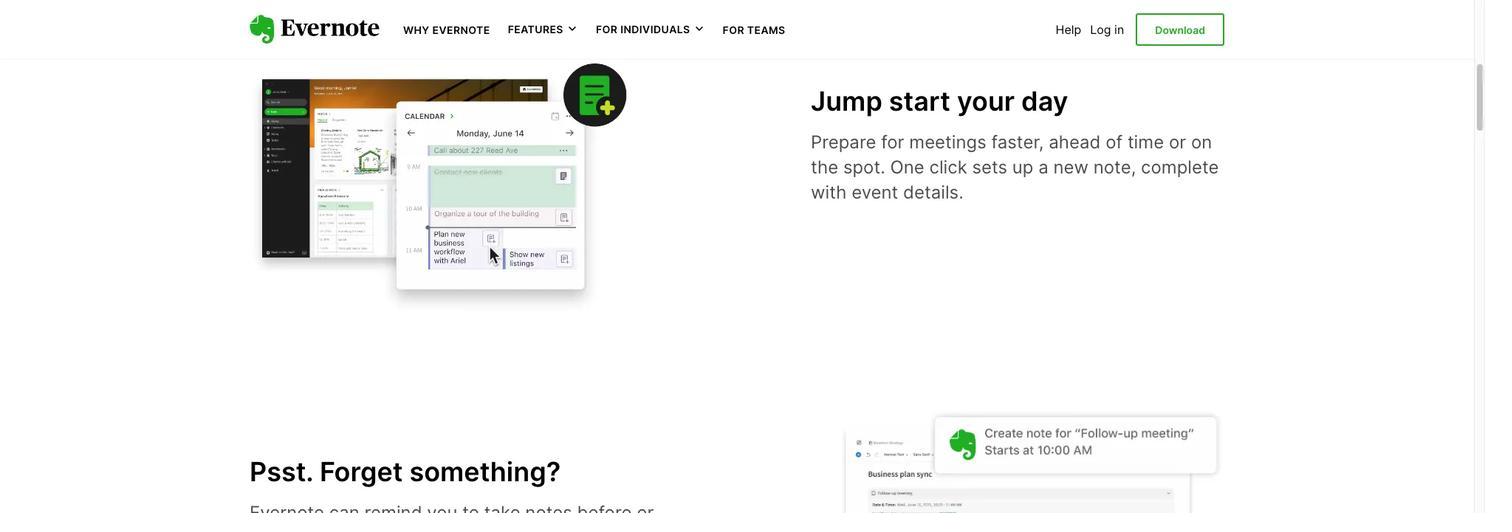 Task type: describe. For each thing, give the bounding box(es) containing it.
in
[[1115, 22, 1124, 37]]

for for for individuals
[[596, 23, 618, 36]]

teams
[[747, 24, 786, 36]]

individuals
[[621, 23, 690, 36]]

for individuals button
[[596, 22, 705, 37]]

time
[[1128, 132, 1164, 153]]

day
[[1022, 85, 1068, 117]]

prepare
[[811, 132, 876, 153]]

log in link
[[1090, 22, 1124, 37]]

for for for teams
[[723, 24, 745, 36]]

why evernote link
[[403, 22, 490, 37]]

your
[[957, 85, 1015, 117]]

forget
[[320, 455, 403, 488]]

a
[[1039, 157, 1049, 178]]

evernote
[[433, 24, 490, 36]]

evernote calendar integration image
[[250, 51, 634, 315]]

meetings
[[909, 132, 987, 153]]

help
[[1056, 22, 1082, 37]]

up
[[1013, 157, 1034, 178]]

with
[[811, 181, 847, 203]]

download
[[1155, 23, 1205, 36]]

the
[[811, 157, 839, 178]]

log in
[[1090, 22, 1124, 37]]

one
[[890, 157, 925, 178]]



Task type: vqa. For each thing, say whether or not it's contained in the screenshot.
dashboard
no



Task type: locate. For each thing, give the bounding box(es) containing it.
0 horizontal spatial for
[[596, 23, 618, 36]]

psst.
[[250, 455, 313, 488]]

for left teams
[[723, 24, 745, 36]]

on
[[1191, 132, 1212, 153]]

features button
[[508, 22, 578, 37]]

help link
[[1056, 22, 1082, 37]]

for left individuals
[[596, 23, 618, 36]]

of
[[1106, 132, 1123, 153]]

details.
[[903, 181, 964, 203]]

sets
[[972, 157, 1008, 178]]

complete
[[1141, 157, 1219, 178]]

prepare for meetings faster, ahead of time or on the spot. one click sets up a new note, complete with event details.
[[811, 132, 1219, 203]]

for teams link
[[723, 22, 786, 37]]

evernote and calendar integration showcase image
[[841, 409, 1225, 513]]

new
[[1054, 157, 1089, 178]]

ahead
[[1049, 132, 1101, 153]]

start
[[889, 85, 951, 117]]

download link
[[1136, 13, 1225, 46]]

for inside button
[[596, 23, 618, 36]]

or
[[1169, 132, 1186, 153]]

event
[[852, 181, 898, 203]]

evernote logo image
[[250, 15, 380, 44]]

click
[[930, 157, 967, 178]]

something?
[[410, 455, 561, 488]]

spot.
[[843, 157, 885, 178]]

for
[[881, 132, 905, 153]]

for individuals
[[596, 23, 690, 36]]

jump
[[811, 85, 883, 117]]

why evernote
[[403, 24, 490, 36]]

features
[[508, 23, 564, 36]]

for teams
[[723, 24, 786, 36]]

why
[[403, 24, 430, 36]]

jump start your day
[[811, 85, 1068, 117]]

log
[[1090, 22, 1111, 37]]

for
[[596, 23, 618, 36], [723, 24, 745, 36]]

psst. forget something?
[[250, 455, 561, 488]]

1 horizontal spatial for
[[723, 24, 745, 36]]

note,
[[1094, 157, 1136, 178]]

faster,
[[992, 132, 1044, 153]]



